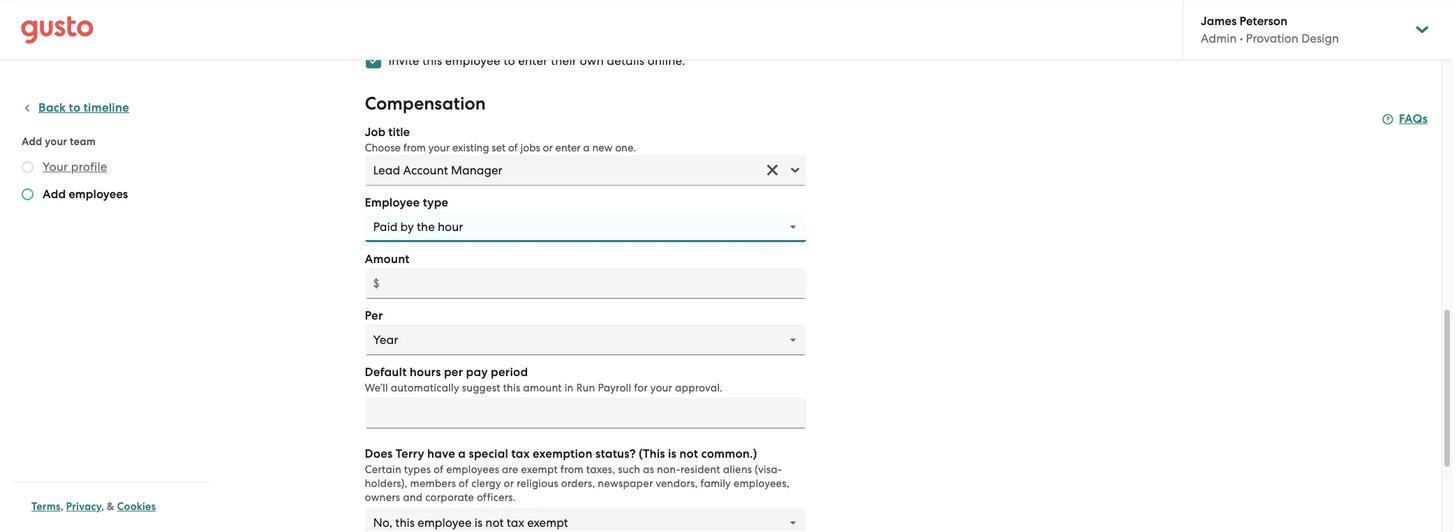 Task type: locate. For each thing, give the bounding box(es) containing it.
1 vertical spatial enter
[[555, 142, 581, 154]]

employees,
[[734, 478, 790, 490]]

payroll
[[598, 382, 631, 394]]

&
[[107, 501, 115, 513]]

, left &
[[101, 501, 104, 513]]

1 vertical spatial or
[[504, 478, 514, 490]]

this right the invite
[[422, 54, 442, 68]]

james
[[1201, 14, 1237, 29]]

faqs
[[1399, 112, 1428, 126]]

or right jobs
[[543, 142, 553, 154]]

2 vertical spatial of
[[459, 478, 469, 490]]

(this
[[639, 447, 665, 461]]

or inside the job title choose from your existing set of jobs or enter a new one.
[[543, 142, 553, 154]]

employees inside does terry have a special tax exemption status? (this is not common.) certain types of employees are exempt from taxes, such as non-resident aliens (visa- holders), members of clergy or religious orders, newspaper vendors, family employees, owners and corporate officers.
[[446, 464, 499, 476]]

to right the back
[[69, 101, 81, 115]]

0 horizontal spatial add
[[22, 135, 42, 148]]

1 horizontal spatial this
[[503, 382, 520, 394]]

employees up clergy
[[446, 464, 499, 476]]

0 horizontal spatial a
[[458, 447, 466, 461]]

of up members
[[434, 464, 444, 476]]

0 horizontal spatial from
[[403, 142, 426, 154]]

holders),
[[365, 478, 407, 490]]

from inside does terry have a special tax exemption status? (this is not common.) certain types of employees are exempt from taxes, such as non-resident aliens (visa- holders), members of clergy or religious orders, newspaper vendors, family employees, owners and corporate officers.
[[560, 464, 584, 476]]

0 horizontal spatial this
[[422, 54, 442, 68]]

1 horizontal spatial a
[[583, 142, 590, 154]]

0 vertical spatial enter
[[518, 54, 548, 68]]

approval.
[[675, 382, 723, 394]]

special
[[469, 447, 508, 461]]

your right for
[[651, 382, 672, 394]]

employees
[[69, 187, 128, 202], [446, 464, 499, 476]]

cookies button
[[117, 498, 156, 515]]

job title choose from your existing set of jobs or enter a new one.
[[365, 125, 636, 154]]

team
[[70, 135, 96, 148]]

a
[[583, 142, 590, 154], [458, 447, 466, 461]]

add for add your team
[[22, 135, 42, 148]]

details
[[607, 54, 645, 68]]

add down your on the top left
[[43, 187, 66, 202]]

0 horizontal spatial ,
[[60, 501, 63, 513]]

jobs
[[520, 142, 540, 154]]

to right employee
[[504, 54, 515, 68]]

1 horizontal spatial to
[[504, 54, 515, 68]]

your up your on the top left
[[45, 135, 67, 148]]

lead
[[373, 163, 400, 177]]

employees inside list
[[69, 187, 128, 202]]

enter left new
[[555, 142, 581, 154]]

lead account manager
[[373, 163, 502, 177]]

0 vertical spatial this
[[422, 54, 442, 68]]

this
[[422, 54, 442, 68], [503, 382, 520, 394]]

0 horizontal spatial or
[[504, 478, 514, 490]]

does terry have a special tax exemption status? (this is not common.) certain types of employees are exempt from taxes, such as non-resident aliens (visa- holders), members of clergy or religious orders, newspaper vendors, family employees, owners and corporate officers.
[[365, 447, 790, 504]]

choose
[[365, 142, 401, 154]]

1 horizontal spatial your
[[428, 142, 450, 154]]

(visa-
[[755, 464, 782, 476]]

amount
[[523, 382, 562, 394]]

of up corporate
[[459, 478, 469, 490]]

or down are
[[504, 478, 514, 490]]

0 vertical spatial to
[[504, 54, 515, 68]]

this down period
[[503, 382, 520, 394]]

are
[[502, 464, 518, 476]]

corporate
[[425, 491, 474, 504]]

employee type
[[365, 195, 449, 210]]

orders,
[[561, 478, 595, 490]]

×
[[766, 154, 779, 182]]

a right "have"
[[458, 447, 466, 461]]

hours
[[410, 365, 441, 380]]

1 horizontal spatial add
[[43, 187, 66, 202]]

add down the back
[[22, 135, 42, 148]]

1 horizontal spatial or
[[543, 142, 553, 154]]

1 vertical spatial add
[[43, 187, 66, 202]]

enter left their
[[518, 54, 548, 68]]

,
[[60, 501, 63, 513], [101, 501, 104, 513]]

terms
[[31, 501, 60, 513]]

compensation
[[365, 93, 486, 114]]

for
[[634, 382, 648, 394]]

1 vertical spatial from
[[560, 464, 584, 476]]

manager
[[451, 163, 502, 177]]

1 vertical spatial of
[[434, 464, 444, 476]]

Invite this employee to enter their own details online. checkbox
[[358, 45, 389, 76]]

officers.
[[477, 491, 516, 504]]

check image
[[22, 161, 34, 173], [22, 188, 34, 200]]

check image left add employees
[[22, 188, 34, 200]]

your up lead account manager
[[428, 142, 450, 154]]

1 vertical spatial employees
[[446, 464, 499, 476]]

enter
[[518, 54, 548, 68], [555, 142, 581, 154]]

check image left your on the top left
[[22, 161, 34, 173]]

employee
[[445, 54, 500, 68]]

0 horizontal spatial enter
[[518, 54, 548, 68]]

1 vertical spatial a
[[458, 447, 466, 461]]

from up orders,
[[560, 464, 584, 476]]

of right 'set'
[[508, 142, 518, 154]]

0 vertical spatial employees
[[69, 187, 128, 202]]

clergy
[[471, 478, 501, 490]]

add employees
[[43, 187, 128, 202]]

faqs button
[[1382, 111, 1428, 128]]

terry
[[396, 447, 424, 461]]

, left privacy link
[[60, 501, 63, 513]]

default hours per pay period we'll automatically suggest this amount in run payroll for your approval.
[[365, 365, 723, 394]]

1 vertical spatial check image
[[22, 188, 34, 200]]

0 horizontal spatial to
[[69, 101, 81, 115]]

0 horizontal spatial employees
[[69, 187, 128, 202]]

employees down profile
[[69, 187, 128, 202]]

0 vertical spatial from
[[403, 142, 426, 154]]

0 vertical spatial of
[[508, 142, 518, 154]]

your inside default hours per pay period we'll automatically suggest this amount in run payroll for your approval.
[[651, 382, 672, 394]]

online.
[[648, 54, 685, 68]]

have
[[427, 447, 455, 461]]

a inside the job title choose from your existing set of jobs or enter a new one.
[[583, 142, 590, 154]]

0 vertical spatial check image
[[22, 161, 34, 173]]

2 horizontal spatial of
[[508, 142, 518, 154]]

0 vertical spatial a
[[583, 142, 590, 154]]

add
[[22, 135, 42, 148], [43, 187, 66, 202]]

to inside button
[[69, 101, 81, 115]]

add inside list
[[43, 187, 66, 202]]

lead account manager option
[[373, 163, 502, 177]]

1 horizontal spatial enter
[[555, 142, 581, 154]]

1 horizontal spatial ,
[[101, 501, 104, 513]]

1 horizontal spatial from
[[560, 464, 584, 476]]

from down title
[[403, 142, 426, 154]]

0 vertical spatial add
[[22, 135, 42, 148]]

such
[[618, 464, 640, 476]]

1 vertical spatial this
[[503, 382, 520, 394]]

Default hours per pay period field
[[365, 398, 806, 429]]

1 , from the left
[[60, 501, 63, 513]]

james peterson admin • provation design
[[1201, 14, 1339, 45]]

2 horizontal spatial your
[[651, 382, 672, 394]]

1 check image from the top
[[22, 161, 34, 173]]

0 vertical spatial or
[[543, 142, 553, 154]]

1 vertical spatial to
[[69, 101, 81, 115]]

or
[[543, 142, 553, 154], [504, 478, 514, 490]]

existing
[[452, 142, 489, 154]]

your
[[45, 135, 67, 148], [428, 142, 450, 154], [651, 382, 672, 394]]

add employees list
[[22, 158, 204, 206]]

1 horizontal spatial employees
[[446, 464, 499, 476]]

from
[[403, 142, 426, 154], [560, 464, 584, 476]]

a left new
[[583, 142, 590, 154]]

from inside the job title choose from your existing set of jobs or enter a new one.
[[403, 142, 426, 154]]



Task type: vqa. For each thing, say whether or not it's contained in the screenshot.
review to the right
no



Task type: describe. For each thing, give the bounding box(es) containing it.
your profile
[[43, 160, 107, 174]]

suggest
[[462, 382, 500, 394]]

certain
[[365, 464, 401, 476]]

owners
[[365, 491, 400, 504]]

exempt
[[521, 464, 558, 476]]

amount
[[365, 252, 410, 267]]

a inside does terry have a special tax exemption status? (this is not common.) certain types of employees are exempt from taxes, such as non-resident aliens (visa- holders), members of clergy or religious orders, newspaper vendors, family employees, owners and corporate officers.
[[458, 447, 466, 461]]

their
[[551, 54, 577, 68]]

2 , from the left
[[101, 501, 104, 513]]

Amount field
[[365, 268, 806, 299]]

0 horizontal spatial of
[[434, 464, 444, 476]]

back to timeline button
[[22, 100, 129, 117]]

admin
[[1201, 31, 1237, 45]]

period
[[491, 365, 528, 380]]

your
[[43, 160, 68, 174]]

account
[[403, 163, 448, 177]]

0 horizontal spatial your
[[45, 135, 67, 148]]

title
[[388, 125, 410, 140]]

terms link
[[31, 501, 60, 513]]

and
[[403, 491, 423, 504]]

job
[[365, 125, 385, 140]]

automatically
[[391, 382, 459, 394]]

or inside does terry have a special tax exemption status? (this is not common.) certain types of employees are exempt from taxes, such as non-resident aliens (visa- holders), members of clergy or religious orders, newspaper vendors, family employees, owners and corporate officers.
[[504, 478, 514, 490]]

does
[[365, 447, 393, 461]]

add for add employees
[[43, 187, 66, 202]]

1 horizontal spatial of
[[459, 478, 469, 490]]

invite this employee to enter their own details online.
[[389, 54, 685, 68]]

vendors,
[[656, 478, 698, 490]]

timeline
[[83, 101, 129, 115]]

status?
[[595, 447, 636, 461]]

•
[[1240, 31, 1243, 45]]

we'll
[[365, 382, 388, 394]]

set
[[492, 142, 506, 154]]

home image
[[21, 16, 94, 44]]

taxes,
[[586, 464, 615, 476]]

of inside the job title choose from your existing set of jobs or enter a new one.
[[508, 142, 518, 154]]

family
[[700, 478, 731, 490]]

terms , privacy , & cookies
[[31, 501, 156, 513]]

own
[[580, 54, 604, 68]]

aliens
[[723, 464, 752, 476]]

per
[[365, 309, 383, 323]]

back to timeline
[[38, 101, 129, 115]]

per
[[444, 365, 463, 380]]

your inside the job title choose from your existing set of jobs or enter a new one.
[[428, 142, 450, 154]]

cookies
[[117, 501, 156, 513]]

newspaper
[[598, 478, 653, 490]]

design
[[1302, 31, 1339, 45]]

is
[[668, 447, 677, 461]]

employee
[[365, 195, 420, 210]]

common.)
[[701, 447, 757, 461]]

run
[[576, 382, 595, 394]]

this inside default hours per pay period we'll automatically suggest this amount in run payroll for your approval.
[[503, 382, 520, 394]]

as
[[643, 464, 654, 476]]

provation
[[1246, 31, 1299, 45]]

new
[[592, 142, 613, 154]]

members
[[410, 478, 456, 490]]

profile
[[71, 160, 107, 174]]

tax
[[511, 447, 530, 461]]

types
[[404, 464, 431, 476]]

invite
[[389, 54, 419, 68]]

peterson
[[1240, 14, 1288, 29]]

type
[[423, 195, 449, 210]]

not
[[679, 447, 698, 461]]

religious
[[517, 478, 558, 490]]

default
[[365, 365, 407, 380]]

exemption
[[533, 447, 593, 461]]

privacy
[[66, 501, 101, 513]]

pay
[[466, 365, 488, 380]]

add your team
[[22, 135, 96, 148]]

enter inside the job title choose from your existing set of jobs or enter a new one.
[[555, 142, 581, 154]]

in
[[565, 382, 574, 394]]

non-
[[657, 464, 681, 476]]

one.
[[615, 142, 636, 154]]

back
[[38, 101, 66, 115]]

resident
[[681, 464, 720, 476]]

your profile button
[[43, 158, 107, 175]]

2 check image from the top
[[22, 188, 34, 200]]

privacy link
[[66, 501, 101, 513]]



